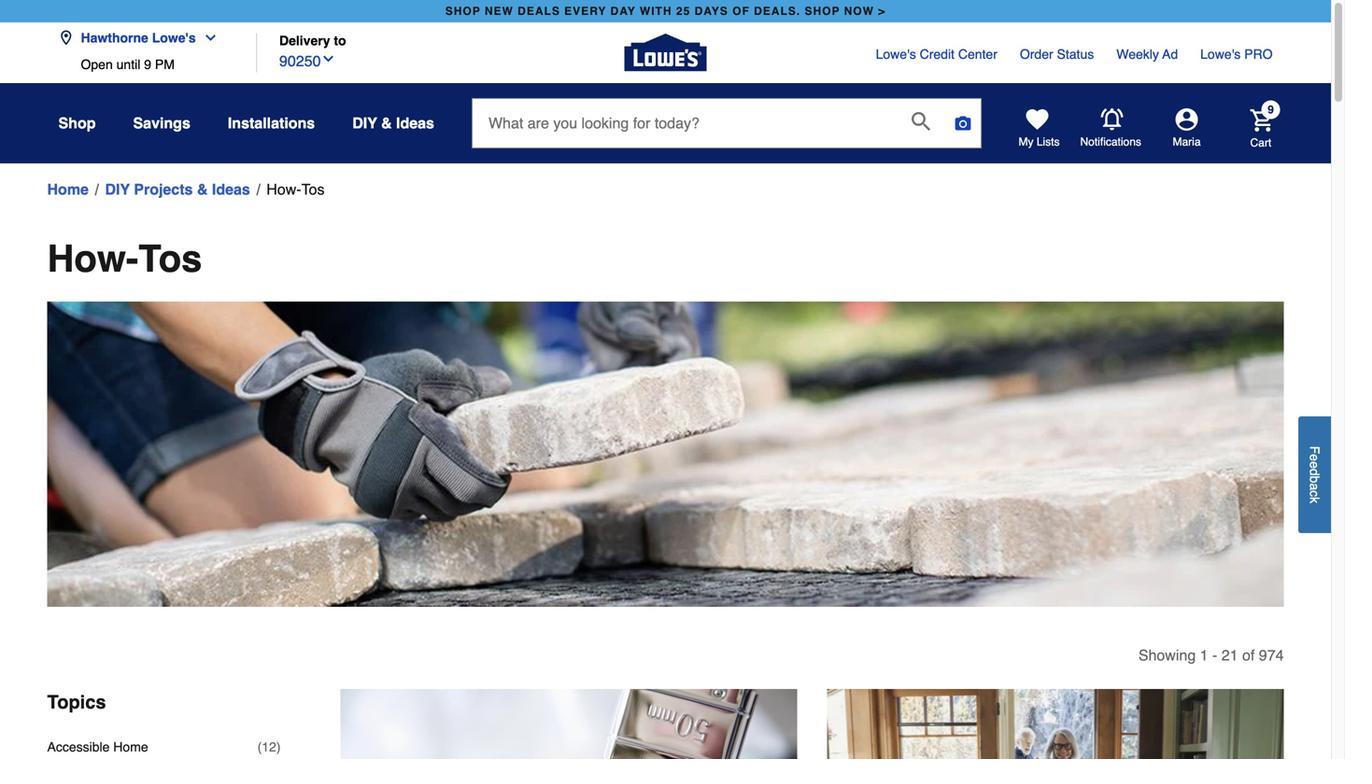 Task type: describe. For each thing, give the bounding box(es) containing it.
k
[[1307, 497, 1322, 504]]

every
[[564, 5, 607, 18]]

c
[[1307, 491, 1322, 497]]

diy projects & ideas
[[105, 181, 250, 198]]

with
[[640, 5, 672, 18]]

my lists link
[[1019, 108, 1060, 149]]

diy & ideas
[[352, 114, 434, 132]]

0 vertical spatial 9
[[144, 57, 151, 72]]

shop new deals every day with 25 days of deals. shop now > link
[[442, 0, 890, 22]]

pm
[[155, 57, 175, 72]]

order status
[[1020, 47, 1094, 62]]

delivery
[[279, 33, 330, 48]]

0 horizontal spatial ideas
[[212, 181, 250, 198]]

1 e from the top
[[1307, 454, 1322, 461]]

new
[[485, 5, 514, 18]]

a man and a woman entering through the front door of a home. image
[[827, 690, 1284, 760]]

my lists
[[1019, 135, 1060, 149]]

chevron down image inside 'hawthorne lowe's' "button"
[[196, 30, 218, 45]]

until
[[116, 57, 140, 72]]

b
[[1307, 476, 1322, 483]]

0 horizontal spatial tos
[[138, 237, 202, 280]]

topics
[[47, 692, 106, 713]]

lowe's home improvement lists image
[[1026, 108, 1049, 131]]

weekly ad link
[[1117, 45, 1178, 64]]

90250 button
[[279, 48, 336, 72]]

showing 1 - 21 of 974
[[1139, 647, 1284, 664]]

order status link
[[1020, 45, 1094, 64]]

cart
[[1250, 136, 1272, 149]]

delivery to
[[279, 33, 346, 48]]

lowe's inside "button"
[[152, 30, 196, 45]]

0 vertical spatial home
[[47, 181, 89, 198]]

ideas inside button
[[396, 114, 434, 132]]

lowe's credit center link
[[876, 45, 998, 64]]

12
[[262, 740, 276, 755]]

installations button
[[228, 106, 315, 140]]

1 vertical spatial &
[[197, 181, 208, 198]]

showing
[[1139, 647, 1196, 664]]

weekly ad
[[1117, 47, 1178, 62]]

of
[[733, 5, 750, 18]]

deals
[[518, 5, 560, 18]]

0 vertical spatial how-tos
[[267, 181, 325, 198]]

how- inside how-tos "button"
[[267, 181, 301, 198]]

f e e d b a c k
[[1307, 446, 1322, 504]]

hawthorne
[[81, 30, 148, 45]]

of
[[1243, 647, 1255, 664]]

diy projects & ideas link
[[105, 178, 250, 201]]

lists
[[1037, 135, 1060, 149]]

shop button
[[58, 106, 96, 140]]

order
[[1020, 47, 1053, 62]]

lowe's pro
[[1201, 47, 1273, 62]]

search image
[[912, 112, 930, 131]]

-
[[1213, 647, 1218, 664]]

2 shop from the left
[[805, 5, 840, 18]]

tos inside "button"
[[301, 181, 325, 198]]

ad
[[1163, 47, 1178, 62]]

21
[[1222, 647, 1238, 664]]

f
[[1307, 446, 1322, 454]]



Task type: vqa. For each thing, say whether or not it's contained in the screenshot.
Ad
yes



Task type: locate. For each thing, give the bounding box(es) containing it.
1 vertical spatial ideas
[[212, 181, 250, 198]]

0 horizontal spatial how-tos
[[47, 237, 202, 280]]

None search field
[[472, 98, 982, 166]]

installations
[[228, 114, 315, 132]]

how-tos down the projects
[[47, 237, 202, 280]]

1 vertical spatial home
[[113, 740, 148, 755]]

1 horizontal spatial home
[[113, 740, 148, 755]]

2 horizontal spatial lowe's
[[1201, 47, 1241, 62]]

a woman laying concrete pavers on paver base panels to create a paving stone walkway. image
[[47, 302, 1284, 607]]

1 horizontal spatial how-tos
[[267, 181, 325, 198]]

1 vertical spatial how-
[[47, 237, 139, 280]]

1 vertical spatial how-tos
[[47, 237, 202, 280]]

how- down home link
[[47, 237, 139, 280]]

weekly
[[1117, 47, 1159, 62]]

0 vertical spatial diy
[[352, 114, 377, 132]]

maria button
[[1142, 108, 1232, 149]]

0 vertical spatial ideas
[[396, 114, 434, 132]]

0 vertical spatial how-
[[267, 181, 301, 198]]

lowe's credit center
[[876, 47, 998, 62]]

accessible home
[[47, 740, 148, 755]]

f e e d b a c k button
[[1299, 417, 1331, 533]]

1 horizontal spatial ideas
[[396, 114, 434, 132]]

lowe's home improvement notification center image
[[1101, 108, 1123, 131]]

1 vertical spatial chevron down image
[[321, 51, 336, 66]]

& inside button
[[381, 114, 392, 132]]

974
[[1259, 647, 1284, 664]]

1 horizontal spatial shop
[[805, 5, 840, 18]]

home
[[47, 181, 89, 198], [113, 740, 148, 755]]

0 horizontal spatial 9
[[144, 57, 151, 72]]

chevron down image inside 90250 button
[[321, 51, 336, 66]]

0 horizontal spatial home
[[47, 181, 89, 198]]

center
[[958, 47, 998, 62]]

shop new deals every day with 25 days of deals. shop now >
[[445, 5, 886, 18]]

1 vertical spatial 9
[[1268, 103, 1274, 116]]

location image
[[58, 30, 73, 45]]

tos down 'diy projects & ideas' link
[[138, 237, 202, 280]]

open
[[81, 57, 113, 72]]

lowe's pro link
[[1201, 45, 1273, 64]]

1 horizontal spatial diy
[[352, 114, 377, 132]]

shop
[[445, 5, 481, 18], [805, 5, 840, 18]]

hawthorne lowe's button
[[58, 19, 226, 57]]

diy & ideas button
[[352, 106, 434, 140]]

savings
[[133, 114, 190, 132]]

diy for diy & ideas
[[352, 114, 377, 132]]

1 vertical spatial diy
[[105, 181, 130, 198]]

0 vertical spatial &
[[381, 114, 392, 132]]

camera image
[[954, 114, 972, 133]]

a
[[1307, 483, 1322, 491]]

lowe's home improvement logo image
[[625, 12, 707, 94]]

home link
[[47, 178, 89, 201]]

0 vertical spatial tos
[[301, 181, 325, 198]]

)
[[276, 740, 281, 755]]

projects
[[134, 181, 193, 198]]

1 horizontal spatial &
[[381, 114, 392, 132]]

1 horizontal spatial 9
[[1268, 103, 1274, 116]]

1 horizontal spatial lowe's
[[876, 47, 916, 62]]

to
[[334, 33, 346, 48]]

accessible
[[47, 740, 110, 755]]

status
[[1057, 47, 1094, 62]]

9
[[144, 57, 151, 72], [1268, 103, 1274, 116]]

0 horizontal spatial &
[[197, 181, 208, 198]]

credit
[[920, 47, 955, 62]]

home down shop 'button'
[[47, 181, 89, 198]]

open until 9 pm
[[81, 57, 175, 72]]

d
[[1307, 469, 1322, 476]]

lowe's for lowe's credit center
[[876, 47, 916, 62]]

9 left the pm
[[144, 57, 151, 72]]

( 12 )
[[257, 740, 281, 755]]

1
[[1200, 647, 1208, 664]]

0 vertical spatial chevron down image
[[196, 30, 218, 45]]

maria
[[1173, 135, 1201, 149]]

1 vertical spatial tos
[[138, 237, 202, 280]]

Search Query text field
[[473, 99, 897, 148]]

how-tos
[[267, 181, 325, 198], [47, 237, 202, 280]]

home right accessible
[[113, 740, 148, 755]]

now
[[844, 5, 874, 18]]

>
[[878, 5, 886, 18]]

lowe's left "pro"
[[1201, 47, 1241, 62]]

0 horizontal spatial diy
[[105, 181, 130, 198]]

day
[[611, 5, 636, 18]]

e up b
[[1307, 461, 1322, 469]]

my
[[1019, 135, 1034, 149]]

lowe's for lowe's pro
[[1201, 47, 1241, 62]]

how-tos down the installations button
[[267, 181, 325, 198]]

chevron down image
[[196, 30, 218, 45], [321, 51, 336, 66]]

shop
[[58, 114, 96, 132]]

how-tos button
[[267, 178, 325, 201]]

shop left new
[[445, 5, 481, 18]]

lowe's home improvement cart image
[[1250, 109, 1273, 131]]

diy
[[352, 114, 377, 132], [105, 181, 130, 198]]

deals.
[[754, 5, 801, 18]]

1 horizontal spatial chevron down image
[[321, 51, 336, 66]]

0 horizontal spatial lowe's
[[152, 30, 196, 45]]

25
[[676, 5, 691, 18]]

diy inside button
[[352, 114, 377, 132]]

tos down the installations button
[[301, 181, 325, 198]]

&
[[381, 114, 392, 132], [197, 181, 208, 198]]

e
[[1307, 454, 1322, 461], [1307, 461, 1322, 469]]

0 horizontal spatial chevron down image
[[196, 30, 218, 45]]

1 shop from the left
[[445, 5, 481, 18]]

savings button
[[133, 106, 190, 140]]

how-
[[267, 181, 301, 198], [47, 237, 139, 280]]

2 e from the top
[[1307, 461, 1322, 469]]

0 horizontal spatial shop
[[445, 5, 481, 18]]

9 up cart
[[1268, 103, 1274, 116]]

how- down the installations button
[[267, 181, 301, 198]]

pro
[[1245, 47, 1273, 62]]

close-up of a paintbrush dipped into a can of blue paint. image
[[341, 690, 797, 760]]

lowe's left credit
[[876, 47, 916, 62]]

shop left 'now'
[[805, 5, 840, 18]]

diy for diy projects & ideas
[[105, 181, 130, 198]]

days
[[695, 5, 729, 18]]

notifications
[[1080, 136, 1141, 149]]

tos
[[301, 181, 325, 198], [138, 237, 202, 280]]

(
[[257, 740, 262, 755]]

90250
[[279, 52, 321, 70]]

ideas
[[396, 114, 434, 132], [212, 181, 250, 198]]

1 horizontal spatial tos
[[301, 181, 325, 198]]

0 horizontal spatial how-
[[47, 237, 139, 280]]

e up d
[[1307, 454, 1322, 461]]

lowe's
[[152, 30, 196, 45], [876, 47, 916, 62], [1201, 47, 1241, 62]]

lowe's up the pm
[[152, 30, 196, 45]]

hawthorne lowe's
[[81, 30, 196, 45]]

1 horizontal spatial how-
[[267, 181, 301, 198]]



